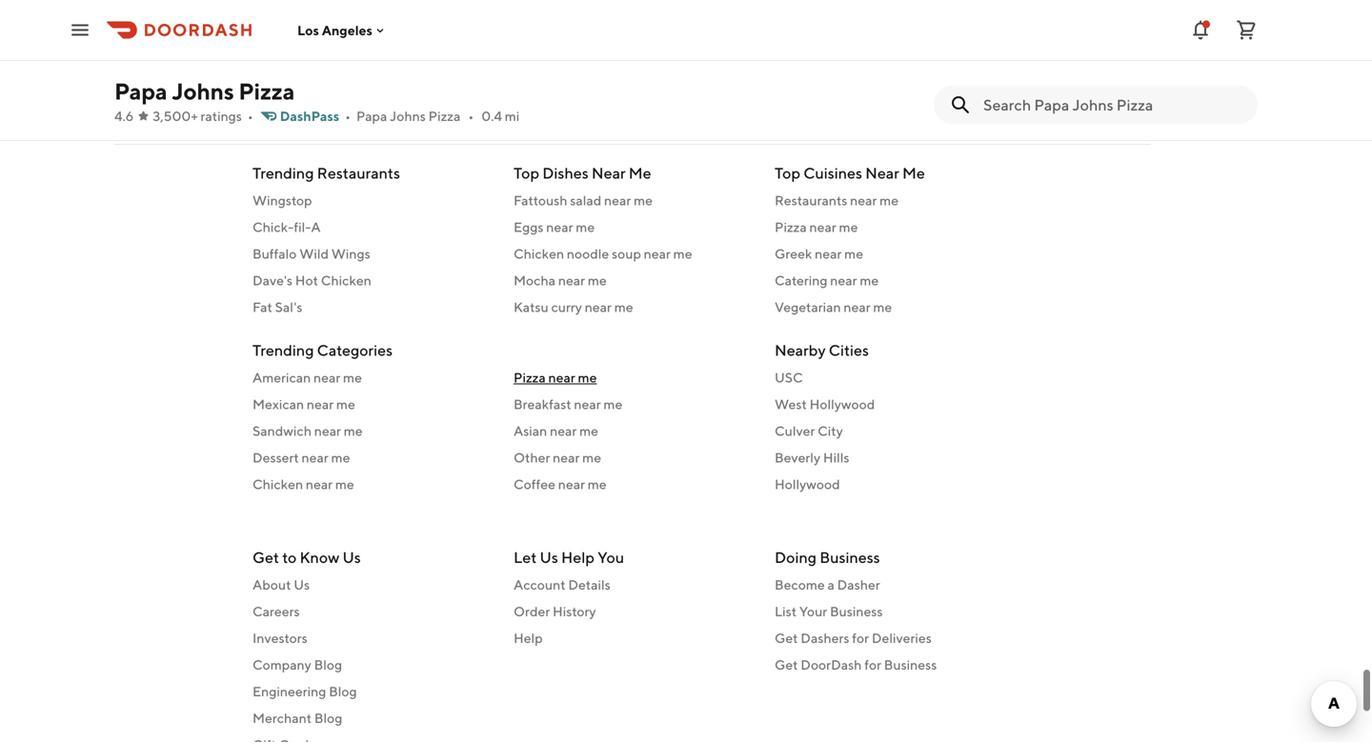 Task type: vqa. For each thing, say whether or not it's contained in the screenshot.
rightmost the up
no



Task type: locate. For each thing, give the bounding box(es) containing it.
near up sandwich near me
[[307, 396, 334, 412]]

2 vertical spatial blog
[[314, 710, 342, 726]]

papa right the dashpass • on the left of the page
[[356, 108, 387, 124]]

doordash
[[801, 657, 862, 673]]

johns up 3,500+ ratings •
[[172, 78, 234, 105]]

me down restaurants near me
[[839, 219, 858, 235]]

top for top cuisines near me
[[775, 164, 801, 182]]

business down deliveries
[[884, 657, 937, 673]]

papa
[[114, 78, 167, 105], [356, 108, 387, 124]]

help
[[561, 548, 595, 567], [514, 630, 543, 646]]

culver city link
[[775, 422, 1013, 441]]

blog down company blog link
[[329, 684, 357, 700]]

0 vertical spatial restaurants
[[317, 164, 400, 182]]

us right let
[[540, 548, 558, 567]]

dashpass
[[280, 108, 339, 124]]

restaurants up the wingstop link
[[317, 164, 400, 182]]

me down chicken noodle soup near me
[[588, 273, 607, 288]]

0 horizontal spatial help
[[514, 630, 543, 646]]

restaurants near me link
[[775, 191, 1013, 210]]

desserts button
[[114, 4, 335, 38]]

near for dishes
[[592, 164, 626, 182]]

get down list
[[775, 630, 798, 646]]

me for american near me link
[[343, 370, 362, 386]]

near down "mexican near me"
[[314, 423, 341, 439]]

me for the eggs near me link
[[576, 219, 595, 235]]

culver city
[[775, 423, 843, 439]]

near
[[604, 193, 631, 208], [850, 193, 877, 208], [546, 219, 573, 235], [810, 219, 837, 235], [644, 246, 671, 262], [815, 246, 842, 262], [558, 273, 585, 288], [830, 273, 857, 288], [585, 299, 612, 315], [844, 299, 871, 315], [314, 370, 340, 386], [549, 370, 575, 386], [307, 396, 334, 412], [574, 396, 601, 412], [314, 423, 341, 439], [550, 423, 577, 439], [302, 450, 329, 466], [553, 450, 580, 466], [306, 477, 333, 492], [558, 477, 585, 492]]

• right "dashpass"
[[345, 108, 351, 124]]

0 horizontal spatial chicken
[[253, 477, 303, 492]]

2 horizontal spatial •
[[468, 108, 474, 124]]

1 vertical spatial help
[[514, 630, 543, 646]]

business down dasher
[[830, 604, 883, 619]]

near down trending categories
[[314, 370, 340, 386]]

0 horizontal spatial me
[[629, 164, 652, 182]]

careers link
[[253, 602, 491, 621]]

city
[[818, 423, 843, 439]]

2 near from the left
[[865, 164, 899, 182]]

other
[[514, 450, 550, 466]]

me down mexican near me "link"
[[344, 423, 363, 439]]

me for the sandwich near me link
[[344, 423, 363, 439]]

0 vertical spatial chicken
[[514, 246, 564, 262]]

know
[[300, 548, 340, 567]]

ratings
[[201, 108, 242, 124]]

beverly hills link
[[775, 448, 1013, 467]]

sandwich near me link
[[253, 422, 491, 441]]

1 vertical spatial papa
[[356, 108, 387, 124]]

asian
[[514, 423, 547, 439]]

pizza near me up the greek near me
[[775, 219, 858, 235]]

near down sandwich near me
[[302, 450, 329, 466]]

get for get dashers for deliveries
[[775, 630, 798, 646]]

buffalo
[[253, 246, 297, 262]]

los angeles button
[[297, 22, 388, 38]]

blog up engineering blog
[[314, 657, 342, 673]]

wingstop link
[[253, 191, 491, 210]]

me down dessert near me link
[[335, 477, 354, 492]]

me for other near me link
[[582, 450, 601, 466]]

hollywood link
[[775, 475, 1013, 494]]

me inside asian near me link
[[580, 423, 598, 439]]

me inside coffee near me link
[[588, 477, 607, 492]]

wings
[[331, 246, 371, 262]]

1 vertical spatial for
[[865, 657, 882, 673]]

near up the coffee near me at left
[[553, 450, 580, 466]]

near down catering near me
[[844, 299, 871, 315]]

chicken inside the "chicken noodle soup near me" "link"
[[514, 246, 564, 262]]

extras
[[130, 81, 167, 97]]

order history link
[[514, 602, 752, 621]]

near for the eggs near me link
[[546, 219, 573, 235]]

near for dessert near me link
[[302, 450, 329, 466]]

near up vegetarian near me
[[830, 273, 857, 288]]

merchant
[[253, 710, 312, 726]]

1 trending from the top
[[253, 164, 314, 182]]

me inside other near me link
[[582, 450, 601, 466]]

1 vertical spatial chicken
[[321, 273, 372, 288]]

1 vertical spatial trending
[[253, 341, 314, 359]]

order
[[514, 604, 550, 619]]

1 horizontal spatial top
[[775, 164, 801, 182]]

us down "get to know us"
[[294, 577, 310, 593]]

get inside get doordash for business link
[[775, 657, 798, 673]]

me down categories
[[343, 370, 362, 386]]

mocha near me link
[[514, 271, 752, 290]]

pizza near me link
[[775, 218, 1013, 237], [514, 368, 752, 387]]

get for get to know us
[[253, 548, 279, 567]]

0 vertical spatial help
[[561, 548, 595, 567]]

company
[[253, 657, 311, 673]]

near for other near me link
[[553, 450, 580, 466]]

0 items, open order cart image
[[1235, 19, 1258, 41]]

fattoush
[[514, 193, 568, 208]]

trending up wingstop at the left of the page
[[253, 164, 314, 182]]

cuisines
[[804, 164, 862, 182]]

us right know
[[343, 548, 361, 567]]

• right ratings
[[248, 108, 253, 124]]

0 horizontal spatial papa
[[114, 78, 167, 105]]

1 vertical spatial pizza near me
[[514, 370, 597, 386]]

1 • from the left
[[248, 108, 253, 124]]

0 vertical spatial pizza near me
[[775, 219, 858, 235]]

0 vertical spatial trending
[[253, 164, 314, 182]]

1 horizontal spatial chicken
[[321, 273, 372, 288]]

get for get doordash for business
[[775, 657, 798, 673]]

to
[[282, 548, 297, 567]]

me down breakfast near me
[[580, 423, 598, 439]]

1 vertical spatial restaurants
[[775, 193, 848, 208]]

2 top from the left
[[775, 164, 801, 182]]

for up get doordash for business
[[852, 630, 869, 646]]

get inside get dashers for deliveries link
[[775, 630, 798, 646]]

1 vertical spatial get
[[775, 630, 798, 646]]

mocha
[[514, 273, 556, 288]]

chicken for chicken noodle soup near me
[[514, 246, 564, 262]]

notification bell image
[[1189, 19, 1212, 41]]

0 horizontal spatial pizza near me link
[[514, 368, 752, 387]]

1 top from the left
[[514, 164, 539, 182]]

me inside the sandwich near me link
[[344, 423, 363, 439]]

me up breakfast near me
[[578, 370, 597, 386]]

chicken for chicken near me
[[253, 477, 303, 492]]

become a dasher link
[[775, 576, 1013, 595]]

0 horizontal spatial •
[[248, 108, 253, 124]]

• left 0.4
[[468, 108, 474, 124]]

2 horizontal spatial chicken
[[514, 246, 564, 262]]

near down top cuisines near me
[[850, 193, 877, 208]]

chicken down 'wings'
[[321, 273, 372, 288]]

1 near from the left
[[592, 164, 626, 182]]

pizza near me link up breakfast near me link
[[514, 368, 752, 387]]

papa johns pizza
[[114, 78, 295, 105]]

mi
[[505, 108, 520, 124]]

me inside american near me link
[[343, 370, 362, 386]]

get to know us
[[253, 548, 361, 567]]

pizza
[[239, 78, 295, 105], [429, 108, 461, 124], [775, 219, 807, 235], [514, 370, 546, 386]]

near
[[592, 164, 626, 182], [865, 164, 899, 182]]

me for bottommost 'pizza near me' link
[[578, 370, 597, 386]]

account details link
[[514, 576, 752, 595]]

me up the coffee near me at left
[[582, 450, 601, 466]]

get left to
[[253, 548, 279, 567]]

me inside mexican near me "link"
[[336, 396, 355, 412]]

trending for trending restaurants
[[253, 164, 314, 182]]

us
[[343, 548, 361, 567], [540, 548, 558, 567], [294, 577, 310, 593]]

me for top cuisines near me
[[903, 164, 925, 182]]

me up catering near me
[[845, 246, 863, 262]]

help up details in the bottom left of the page
[[561, 548, 595, 567]]

2 horizontal spatial us
[[540, 548, 558, 567]]

1 vertical spatial johns
[[390, 108, 426, 124]]

pizza near me up breakfast
[[514, 370, 597, 386]]

doing business
[[775, 548, 880, 567]]

dessert
[[253, 450, 299, 466]]

blog down engineering blog
[[314, 710, 342, 726]]

1 horizontal spatial papa
[[356, 108, 387, 124]]

wingstop
[[253, 193, 312, 208]]

business up dasher
[[820, 548, 880, 567]]

me down "mocha near me" link
[[614, 299, 633, 315]]

0 vertical spatial papa
[[114, 78, 167, 105]]

top cuisines near me
[[775, 164, 925, 182]]

list your business
[[775, 604, 883, 619]]

near up the restaurants near me link
[[865, 164, 899, 182]]

near up the salad
[[592, 164, 626, 182]]

me down american near me link
[[336, 396, 355, 412]]

2 vertical spatial chicken
[[253, 477, 303, 492]]

1 horizontal spatial •
[[345, 108, 351, 124]]

me up fattoush salad near me link
[[629, 164, 652, 182]]

me inside "mocha near me" link
[[588, 273, 607, 288]]

trending up american
[[253, 341, 314, 359]]

chicken inside chicken near me link
[[253, 477, 303, 492]]

near right eggs
[[546, 219, 573, 235]]

1 horizontal spatial help
[[561, 548, 595, 567]]

restaurants down cuisines
[[775, 193, 848, 208]]

2 vertical spatial business
[[884, 657, 937, 673]]

salad
[[570, 193, 602, 208]]

me right soup
[[673, 246, 692, 262]]

chicken down dessert
[[253, 477, 303, 492]]

open menu image
[[69, 19, 91, 41]]

catering
[[775, 273, 828, 288]]

near up the greek near me
[[810, 219, 837, 235]]

hollywood
[[810, 396, 875, 412], [775, 477, 840, 492]]

1 horizontal spatial johns
[[390, 108, 426, 124]]

near down dessert near me
[[306, 477, 333, 492]]

dasher
[[837, 577, 880, 593]]

get doordash for business
[[775, 657, 937, 673]]

me for the catering near me link
[[860, 273, 879, 288]]

0 vertical spatial for
[[852, 630, 869, 646]]

me up the eggs near me link
[[634, 193, 653, 208]]

about us
[[253, 577, 310, 593]]

me down other near me link
[[588, 477, 607, 492]]

me up the restaurants near me link
[[903, 164, 925, 182]]

near right curry
[[585, 299, 612, 315]]

blog for company blog
[[314, 657, 342, 673]]

blog inside company blog link
[[314, 657, 342, 673]]

blog
[[314, 657, 342, 673], [329, 684, 357, 700], [314, 710, 342, 726]]

me inside the vegetarian near me link
[[873, 299, 892, 315]]

eggs near me
[[514, 219, 595, 235]]

2 me from the left
[[903, 164, 925, 182]]

me inside the eggs near me link
[[576, 219, 595, 235]]

chicken up the mocha
[[514, 246, 564, 262]]

me inside breakfast near me link
[[604, 396, 623, 412]]

get dashers for deliveries
[[775, 630, 932, 646]]

me inside chicken near me link
[[335, 477, 354, 492]]

0 horizontal spatial top
[[514, 164, 539, 182]]

1 me from the left
[[629, 164, 652, 182]]

me inside the restaurants near me link
[[880, 193, 899, 208]]

me down the catering near me link
[[873, 299, 892, 315]]

me inside the "chicken noodle soup near me" "link"
[[673, 246, 692, 262]]

buffalo wild wings
[[253, 246, 371, 262]]

list your business link
[[775, 602, 1013, 621]]

trending for trending categories
[[253, 341, 314, 359]]

0 vertical spatial blog
[[314, 657, 342, 673]]

me inside the catering near me link
[[860, 273, 879, 288]]

0 vertical spatial business
[[820, 548, 880, 567]]

hollywood down beverly hills
[[775, 477, 840, 492]]

papa johns pizza • 0.4 mi
[[356, 108, 520, 124]]

near up the asian near me on the bottom left of the page
[[574, 396, 601, 412]]

0 horizontal spatial near
[[592, 164, 626, 182]]

near for "mocha near me" link
[[558, 273, 585, 288]]

2 vertical spatial get
[[775, 657, 798, 673]]

near up the eggs near me link
[[604, 193, 631, 208]]

0 vertical spatial pizza near me link
[[775, 218, 1013, 237]]

help down order
[[514, 630, 543, 646]]

get left the doordash
[[775, 657, 798, 673]]

restaurants
[[317, 164, 400, 182], [775, 193, 848, 208]]

johns for papa johns pizza • 0.4 mi
[[390, 108, 426, 124]]

me down the salad
[[576, 219, 595, 235]]

me inside greek near me link
[[845, 246, 863, 262]]

me for asian near me link
[[580, 423, 598, 439]]

me down the sandwich near me link
[[331, 450, 350, 466]]

pizza up greek
[[775, 219, 807, 235]]

chicken near me link
[[253, 475, 491, 494]]

pizza near me
[[775, 219, 858, 235], [514, 370, 597, 386]]

drinks button
[[114, 38, 335, 72]]

me inside dessert near me link
[[331, 450, 350, 466]]

1 horizontal spatial near
[[865, 164, 899, 182]]

near up catering near me
[[815, 246, 842, 262]]

hollywood up city
[[810, 396, 875, 412]]

papa up 4.6
[[114, 78, 167, 105]]

blog inside merchant blog link
[[314, 710, 342, 726]]

2 trending from the top
[[253, 341, 314, 359]]

pizza near me link up greek near me link in the top of the page
[[775, 218, 1013, 237]]

1 horizontal spatial me
[[903, 164, 925, 182]]

vegetarian near me link
[[775, 298, 1013, 317]]

blog inside the engineering blog link
[[329, 684, 357, 700]]

near up katsu curry near me
[[558, 273, 585, 288]]

engineering blog
[[253, 684, 357, 700]]

1 vertical spatial blog
[[329, 684, 357, 700]]

for down the get dashers for deliveries
[[865, 657, 882, 673]]

2 • from the left
[[345, 108, 351, 124]]

asian near me
[[514, 423, 598, 439]]

top left cuisines
[[775, 164, 801, 182]]

asian near me link
[[514, 422, 752, 441]]

1 vertical spatial business
[[830, 604, 883, 619]]

near down breakfast near me
[[550, 423, 577, 439]]

0 horizontal spatial johns
[[172, 78, 234, 105]]

0 vertical spatial johns
[[172, 78, 234, 105]]

me down top cuisines near me
[[880, 193, 899, 208]]

0 horizontal spatial us
[[294, 577, 310, 593]]

vegetarian near me
[[775, 299, 892, 315]]

top up fattoush
[[514, 164, 539, 182]]

angeles
[[322, 22, 373, 38]]

me up asian near me link
[[604, 396, 623, 412]]

3 • from the left
[[468, 108, 474, 124]]

me inside katsu curry near me link
[[614, 299, 633, 315]]

buffalo wild wings link
[[253, 244, 491, 264]]

johns
[[172, 78, 234, 105], [390, 108, 426, 124]]

johns left 0.4
[[390, 108, 426, 124]]

near down other near me on the left of the page
[[558, 477, 585, 492]]

me down greek near me link in the top of the page
[[860, 273, 879, 288]]

pizza left 0.4
[[429, 108, 461, 124]]

0 vertical spatial get
[[253, 548, 279, 567]]



Task type: describe. For each thing, give the bounding box(es) containing it.
investors link
[[253, 629, 491, 648]]

fattoush salad near me link
[[514, 191, 752, 210]]

american near me link
[[253, 368, 491, 387]]

blog for engineering blog
[[329, 684, 357, 700]]

beverly
[[775, 450, 821, 466]]

get doordash for business link
[[775, 656, 1013, 675]]

coffee near me link
[[514, 475, 752, 494]]

breakfast
[[514, 396, 571, 412]]

list
[[775, 604, 797, 619]]

noodle
[[567, 246, 609, 262]]

near for mexican near me "link"
[[307, 396, 334, 412]]

top for top dishes near me
[[514, 164, 539, 182]]

drinks
[[130, 47, 168, 63]]

greek near me
[[775, 246, 863, 262]]

near for breakfast near me link
[[574, 396, 601, 412]]

other near me
[[514, 450, 601, 466]]

0 vertical spatial hollywood
[[810, 396, 875, 412]]

1 horizontal spatial pizza near me link
[[775, 218, 1013, 237]]

near for asian near me link
[[550, 423, 577, 439]]

chicken noodle soup near me link
[[514, 244, 752, 264]]

dessert near me link
[[253, 448, 491, 467]]

american near me
[[253, 370, 362, 386]]

company blog
[[253, 657, 342, 673]]

for for dashers
[[852, 630, 869, 646]]

near for coffee near me link
[[558, 477, 585, 492]]

mexican near me
[[253, 396, 355, 412]]

papa for papa johns pizza
[[114, 78, 167, 105]]

me inside fattoush salad near me link
[[634, 193, 653, 208]]

get dashers for deliveries link
[[775, 629, 1013, 648]]

usc link
[[775, 368, 1013, 387]]

greek
[[775, 246, 812, 262]]

caramel sauce image
[[1123, 0, 1258, 26]]

us for let us help you
[[540, 548, 558, 567]]

other near me link
[[514, 448, 752, 467]]

me for chicken near me link in the bottom left of the page
[[335, 477, 354, 492]]

johns for papa johns pizza
[[172, 78, 234, 105]]

3,500+
[[153, 108, 198, 124]]

1 horizontal spatial pizza near me
[[775, 219, 858, 235]]

fat
[[253, 299, 272, 315]]

near for the sandwich near me link
[[314, 423, 341, 439]]

become a dasher
[[775, 577, 880, 593]]

mexican near me link
[[253, 395, 491, 414]]

near for chicken near me link in the bottom left of the page
[[306, 477, 333, 492]]

me for dessert near me link
[[331, 450, 350, 466]]

order history
[[514, 604, 596, 619]]

me for top dishes near me
[[629, 164, 652, 182]]

categories
[[317, 341, 393, 359]]

become
[[775, 577, 825, 593]]

me for breakfast near me link
[[604, 396, 623, 412]]

hot
[[295, 273, 318, 288]]

for for doordash
[[865, 657, 882, 673]]

usc
[[775, 370, 803, 386]]

sal's
[[275, 299, 303, 315]]

0 horizontal spatial restaurants
[[317, 164, 400, 182]]

pizza up breakfast
[[514, 370, 546, 386]]

near for cuisines
[[865, 164, 899, 182]]

us for about us
[[294, 577, 310, 593]]

merchant blog link
[[253, 709, 491, 728]]

fat sal's
[[253, 299, 303, 315]]

blog for merchant blog
[[314, 710, 342, 726]]

pizza up "dashpass"
[[239, 78, 295, 105]]

chick-fil-a
[[253, 219, 321, 235]]

katsu curry near me
[[514, 299, 633, 315]]

history
[[553, 604, 596, 619]]

0 horizontal spatial pizza near me
[[514, 370, 597, 386]]

desserts
[[130, 13, 182, 29]]

west hollywood
[[775, 396, 875, 412]]

let
[[514, 548, 537, 567]]

near right soup
[[644, 246, 671, 262]]

help link
[[514, 629, 752, 648]]

me for coffee near me link
[[588, 477, 607, 492]]

dave's hot chicken link
[[253, 271, 491, 290]]

katsu curry near me link
[[514, 298, 752, 317]]

dishes
[[542, 164, 589, 182]]

nearby cities
[[775, 341, 869, 359]]

los
[[297, 22, 319, 38]]

soup
[[612, 246, 641, 262]]

chicken inside 'dave's hot chicken' link
[[321, 273, 372, 288]]

me for mexican near me "link"
[[336, 396, 355, 412]]

chick-
[[253, 219, 294, 235]]

katsu
[[514, 299, 549, 315]]

1 horizontal spatial restaurants
[[775, 193, 848, 208]]

me for the rightmost 'pizza near me' link
[[839, 219, 858, 235]]

me for the restaurants near me link
[[880, 193, 899, 208]]

me for the vegetarian near me link
[[873, 299, 892, 315]]

engineering blog link
[[253, 682, 491, 701]]

Item Search search field
[[984, 94, 1243, 115]]

vegetarian
[[775, 299, 841, 315]]

investors
[[253, 630, 308, 646]]

papa for papa johns pizza • 0.4 mi
[[356, 108, 387, 124]]

beverly hills
[[775, 450, 850, 466]]

near for the vegetarian near me link
[[844, 299, 871, 315]]

let us help you
[[514, 548, 624, 567]]

careers
[[253, 604, 300, 619]]

merchant blog
[[253, 710, 342, 726]]

chicken near me
[[253, 477, 354, 492]]

deliveries
[[872, 630, 932, 646]]

account details
[[514, 577, 611, 593]]

details
[[568, 577, 611, 593]]

engineering
[[253, 684, 326, 700]]

los angeles
[[297, 22, 373, 38]]

dashers
[[801, 630, 850, 646]]

company blog link
[[253, 656, 491, 675]]

near for greek near me link in the top of the page
[[815, 246, 842, 262]]

sandwich
[[253, 423, 312, 439]]

me for "mocha near me" link
[[588, 273, 607, 288]]

coffee
[[514, 477, 556, 492]]

1 vertical spatial hollywood
[[775, 477, 840, 492]]

dessert near me
[[253, 450, 350, 466]]

near for american near me link
[[314, 370, 340, 386]]

near up breakfast near me
[[549, 370, 575, 386]]

cities
[[829, 341, 869, 359]]

trending categories
[[253, 341, 393, 359]]

chicken noodle soup near me
[[514, 246, 692, 262]]

near for the catering near me link
[[830, 273, 857, 288]]

1 horizontal spatial us
[[343, 548, 361, 567]]

chick-fil-a link
[[253, 218, 491, 237]]

a
[[311, 219, 321, 235]]

about
[[253, 577, 291, 593]]

nearby
[[775, 341, 826, 359]]

3,500+ ratings •
[[153, 108, 253, 124]]

breakfast near me link
[[514, 395, 752, 414]]

hills
[[823, 450, 850, 466]]

dashpass •
[[280, 108, 351, 124]]

me for greek near me link in the top of the page
[[845, 246, 863, 262]]

near for the restaurants near me link
[[850, 193, 877, 208]]

sandwich near me
[[253, 423, 363, 439]]

1 vertical spatial pizza near me link
[[514, 368, 752, 387]]

trending restaurants
[[253, 164, 400, 182]]

culver
[[775, 423, 815, 439]]

west hollywood link
[[775, 395, 1013, 414]]



